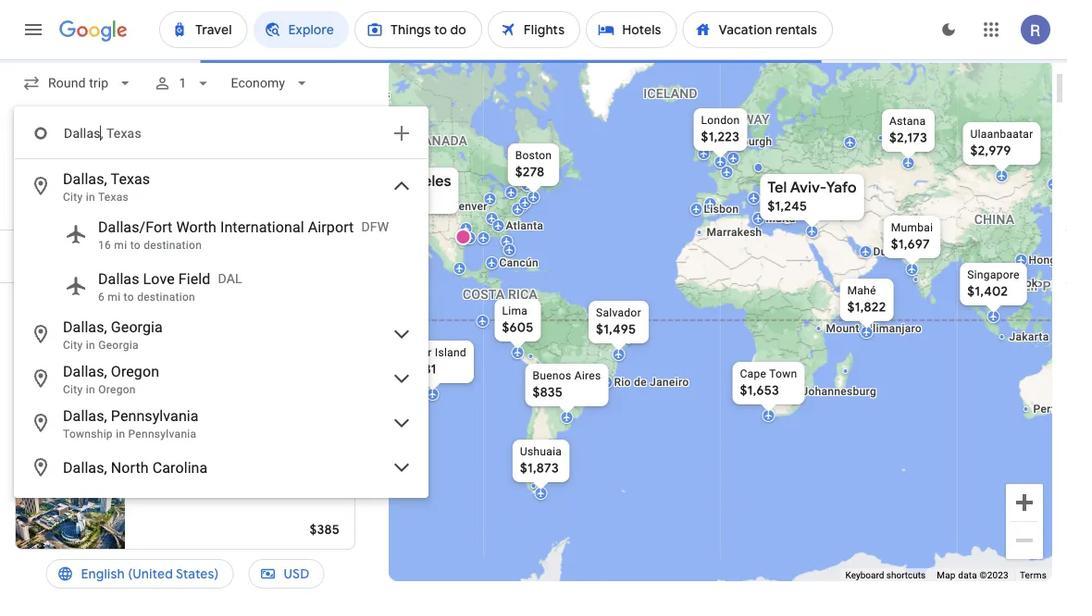 Task type: vqa. For each thing, say whether or not it's contained in the screenshot.


Task type: describe. For each thing, give the bounding box(es) containing it.
ko
[[1060, 254, 1067, 267]]

edinburgh
[[720, 135, 772, 148]]

©2023
[[980, 570, 1009, 581]]

toggle nearby airports for dallas, north carolina image
[[391, 456, 413, 479]]

filters form
[[0, 59, 429, 498]]

mahé $1,822
[[848, 284, 886, 316]]

perth
[[1034, 403, 1062, 416]]

1245 US dollars text field
[[768, 198, 807, 215]]

1 vertical spatial georgia
[[98, 339, 139, 352]]

singapore
[[968, 268, 1020, 281]]

bangkok
[[993, 277, 1038, 290]]

houston
[[140, 573, 198, 592]]

malta
[[766, 212, 796, 225]]

map region
[[247, 0, 1067, 596]]

keyboard shortcuts button
[[846, 569, 926, 582]]

‌, texas
[[101, 125, 141, 141]]

$1,431
[[399, 361, 436, 378]]

toggle nearby airports for dallas, pennsylvania image
[[391, 412, 413, 434]]

mi inside dallas/fort worth international airport dfw 16 mi to destination
[[114, 239, 127, 252]]

carolina
[[153, 459, 208, 476]]

toggle nearby airports for dallas, texas image
[[391, 175, 413, 197]]

usd
[[284, 566, 310, 582]]

2173 US dollars text field
[[890, 130, 928, 146]]

‌,
[[101, 125, 103, 141]]

$1,223
[[701, 129, 740, 145]]

dallas love field (dal) option
[[15, 260, 428, 312]]

yafo for tel aviv-yafo
[[198, 339, 229, 358]]

aires
[[575, 369, 601, 382]]

$1,402
[[968, 283, 1008, 300]]

de
[[634, 376, 647, 389]]

field
[[178, 270, 211, 287]]

only
[[201, 248, 227, 265]]

origin, select multiple airports image
[[391, 122, 413, 144]]

enter your origin dialog
[[14, 106, 429, 498]]

835 US dollars text field
[[533, 384, 563, 401]]

dallas, oregon option
[[15, 356, 428, 401]]

island
[[435, 346, 467, 359]]

mahé
[[848, 284, 876, 297]]

texas for dallas,
[[111, 170, 150, 187]]

$278
[[515, 164, 545, 181]]

in for georgia
[[86, 339, 95, 352]]

$1,653
[[740, 382, 779, 399]]

dallas, georgia city in georgia
[[63, 318, 163, 352]]

all
[[52, 248, 67, 265]]

lisbon
[[704, 203, 739, 216]]

cancún
[[499, 256, 539, 269]]

dubai
[[873, 245, 903, 258]]

keyboard shortcuts
[[846, 570, 926, 581]]

hong ko
[[1029, 254, 1067, 267]]

city for dallas, georgia
[[63, 339, 83, 352]]

1697 US dollars text field
[[891, 236, 930, 253]]

astana $2,173
[[890, 115, 928, 146]]

destination inside dallas/fort worth international airport dfw 16 mi to destination
[[144, 239, 202, 252]]

mumbai $1,697
[[891, 221, 933, 253]]

terms link
[[1020, 570, 1047, 581]]

tel for tel aviv-yafo
[[140, 339, 159, 358]]

easter
[[399, 346, 432, 359]]

filters
[[70, 248, 106, 265]]

china
[[975, 212, 1015, 227]]

astana
[[890, 115, 926, 128]]

dallas
[[98, 270, 139, 287]]

Where else? text field
[[63, 111, 380, 156]]

in for pennsylvania
[[116, 428, 125, 441]]

dfw
[[361, 219, 389, 234]]

1495 US dollars text field
[[596, 321, 636, 338]]

los angeles 2 stops
[[140, 456, 223, 492]]

canada
[[415, 133, 468, 148]]

1653 US dollars text field
[[740, 382, 779, 399]]

0 vertical spatial georgia
[[111, 318, 163, 336]]

dallas, for dallas, georgia
[[63, 318, 107, 336]]

english (united states)
[[81, 566, 219, 582]]

salvador $1,495
[[596, 306, 641, 338]]

los for los angeles $385
[[368, 172, 392, 191]]

lima $605
[[502, 305, 534, 336]]

278 US dollars text field
[[515, 164, 545, 181]]

salvador
[[596, 306, 641, 319]]

angeles for los angeles 2 stops
[[167, 456, 223, 475]]

in for oregon
[[86, 383, 95, 396]]

dallas, north carolina
[[63, 459, 208, 476]]

dallas, texas option
[[15, 164, 428, 208]]

boston
[[515, 149, 552, 162]]

1822 US dollars text field
[[848, 299, 886, 316]]

states)
[[176, 566, 219, 582]]

norway
[[716, 112, 770, 127]]

toggle nearby airports for dallas, oregon image
[[391, 368, 413, 390]]

dallas, georgia option
[[15, 312, 428, 356]]

aviv- for tel aviv-yafo $1,245
[[790, 178, 826, 197]]

shortcuts
[[887, 570, 926, 581]]

1
[[179, 75, 186, 91]]

1431 US dollars text field
[[399, 361, 436, 378]]

dallas, for dallas, texas
[[63, 170, 107, 187]]

tel aviv-yafo $1,245
[[768, 178, 857, 215]]

airport
[[308, 218, 354, 236]]

worth
[[176, 218, 217, 236]]

aviv- for tel aviv-yafo
[[162, 339, 198, 358]]

to inside dallas love field dal 6 mi to destination
[[124, 291, 134, 304]]

dallas, pennsylvania township in pennsylvania
[[63, 407, 199, 441]]

all filters (1) button
[[17, 242, 139, 271]]

marrakesh
[[707, 226, 762, 239]]

keyboard
[[846, 570, 884, 581]]

london
[[701, 114, 740, 127]]

2
[[162, 476, 169, 492]]

rio de janeiro
[[614, 376, 689, 389]]

flights only button
[[146, 242, 259, 271]]



Task type: locate. For each thing, give the bounding box(es) containing it.
1 city from the top
[[63, 191, 83, 204]]

mi
[[114, 239, 127, 252], [108, 291, 121, 304]]

$385 inside los angeles $385
[[368, 192, 398, 208]]

dallas, inside dallas, pennsylvania township in pennsylvania
[[63, 407, 107, 424]]

Return text field
[[199, 171, 292, 221]]

city inside the dallas, georgia city in georgia
[[63, 339, 83, 352]]

tel
[[768, 178, 787, 197], [140, 339, 159, 358]]

yafo
[[826, 178, 857, 197], [198, 339, 229, 358]]

los up 2 at the left bottom of page
[[140, 456, 164, 475]]

angeles down canada
[[395, 172, 451, 191]]

map data ©2023
[[937, 570, 1009, 581]]

stops
[[173, 476, 206, 492]]

0 horizontal spatial yafo
[[198, 339, 229, 358]]

dallas, for dallas, oregon
[[63, 362, 107, 380]]

georgia up dallas, oregon city in oregon
[[98, 339, 139, 352]]

dallas/fort worth international airport (dfw) option
[[15, 208, 428, 260]]

0 vertical spatial tel
[[768, 178, 787, 197]]

main menu image
[[22, 19, 44, 41]]

oregon up dallas, pennsylvania township in pennsylvania
[[98, 383, 136, 396]]

1 vertical spatial angeles
[[167, 456, 223, 475]]

1 horizontal spatial tel
[[768, 178, 787, 197]]

1 vertical spatial mi
[[108, 291, 121, 304]]

in up dallas, oregon city in oregon
[[86, 339, 95, 352]]

1 horizontal spatial los
[[368, 172, 392, 191]]

ushuaia
[[520, 445, 562, 458]]

Departure text field
[[59, 171, 144, 221]]

yafo down dallas love field (dal) option
[[198, 339, 229, 358]]

dallas, north carolina option
[[15, 445, 428, 490]]

tel aviv-yafo
[[140, 339, 229, 358]]

dallas, inside dallas, texas city in texas
[[63, 170, 107, 187]]

in
[[86, 191, 95, 204], [86, 339, 95, 352], [86, 383, 95, 396], [116, 428, 125, 441]]

0 vertical spatial angeles
[[395, 172, 451, 191]]

0 vertical spatial mi
[[114, 239, 127, 252]]

1 vertical spatial tel
[[140, 339, 159, 358]]

dallas, inside option
[[63, 459, 107, 476]]

$1,873
[[520, 460, 559, 477]]

aviv- inside the tel aviv-yafo $1,245
[[790, 178, 826, 197]]

605 US dollars text field
[[502, 319, 534, 336]]

rica
[[508, 287, 538, 302]]

dallas love field dal 6 mi to destination
[[98, 270, 242, 304]]

buenos aires $835
[[533, 369, 601, 401]]

dallas,
[[63, 170, 107, 187], [63, 318, 107, 336], [63, 362, 107, 380], [63, 407, 107, 424], [63, 459, 107, 476]]

0 vertical spatial destination
[[144, 239, 202, 252]]

0 horizontal spatial $385
[[310, 521, 340, 538]]

1402 US dollars text field
[[968, 283, 1008, 300]]

list box containing dallas, texas
[[15, 159, 428, 497]]

los inside los angeles $385
[[368, 172, 392, 191]]

$835
[[533, 384, 563, 401]]

$1,245
[[768, 198, 807, 215]]

angeles inside los angeles 2 stops
[[167, 456, 223, 475]]

0 vertical spatial city
[[63, 191, 83, 204]]

aviv-
[[790, 178, 826, 197], [162, 339, 198, 358]]

1 vertical spatial yafo
[[198, 339, 229, 358]]

mumbai
[[891, 221, 933, 234]]

dallas, pennsylvania option
[[15, 401, 428, 445]]

houston button
[[15, 557, 355, 596], [15, 557, 355, 596]]

2 dallas, from the top
[[63, 318, 107, 336]]

english
[[81, 566, 125, 582]]

list box
[[15, 159, 428, 497]]

1 dallas, from the top
[[63, 170, 107, 187]]

cape
[[740, 368, 767, 380]]

terms
[[1020, 570, 1047, 581]]

3 dallas, from the top
[[63, 362, 107, 380]]

destination inside dallas love field dal 6 mi to destination
[[137, 291, 195, 304]]

air canada, lufthansa, and united image
[[140, 360, 155, 375]]

1 vertical spatial city
[[63, 339, 83, 352]]

in up township
[[86, 383, 95, 396]]

in inside dallas, texas city in texas
[[86, 191, 95, 204]]

oregon down the dallas, georgia city in georgia
[[111, 362, 159, 380]]

1 vertical spatial oregon
[[98, 383, 136, 396]]

angeles inside los angeles $385
[[395, 172, 451, 191]]

2 city from the top
[[63, 339, 83, 352]]

1 vertical spatial destination
[[137, 291, 195, 304]]

in up filters
[[86, 191, 95, 204]]

0 vertical spatial $385
[[368, 192, 398, 208]]

dallas, down township
[[63, 459, 107, 476]]

0 vertical spatial texas
[[106, 125, 141, 141]]

flights only
[[157, 248, 227, 265]]

singapore $1,402
[[968, 268, 1020, 300]]

oregon
[[111, 362, 159, 380], [98, 383, 136, 396]]

1 vertical spatial pennsylvania
[[128, 428, 197, 441]]

tel up $1,245 text box
[[768, 178, 787, 197]]

flights
[[157, 248, 198, 265]]

to
[[130, 239, 141, 252], [124, 291, 134, 304]]

1 vertical spatial los
[[140, 456, 164, 475]]

$385 up dfw
[[368, 192, 398, 208]]

dallas, down ‌, on the left
[[63, 170, 107, 187]]

tel inside the tel aviv-yafo $1,245
[[768, 178, 787, 197]]

toggle nearby airports for dallas, georgia image
[[391, 323, 413, 345]]

georgia up air canada, lufthansa, and united icon
[[111, 318, 163, 336]]

town
[[769, 368, 798, 380]]

dallas, inside the dallas, georgia city in georgia
[[63, 318, 107, 336]]

0 vertical spatial to
[[130, 239, 141, 252]]

los for los angeles 2 stops
[[140, 456, 164, 475]]

city for dallas, oregon
[[63, 383, 83, 396]]

2 vertical spatial city
[[63, 383, 83, 396]]

city for dallas, texas
[[63, 191, 83, 204]]

easter island $1,431
[[399, 346, 467, 378]]

0 vertical spatial aviv-
[[790, 178, 826, 197]]

to inside dallas/fort worth international airport dfw 16 mi to destination
[[130, 239, 141, 252]]

in inside dallas, pennsylvania township in pennsylvania
[[116, 428, 125, 441]]

in for texas
[[86, 191, 95, 204]]

16
[[98, 239, 111, 252]]

hong
[[1029, 254, 1057, 267]]

1 vertical spatial $385
[[310, 521, 340, 538]]

usd button
[[249, 552, 324, 596]]

1 horizontal spatial yafo
[[826, 178, 857, 197]]

ulaanbaatar
[[971, 128, 1034, 141]]

385 US dollars text field
[[310, 521, 340, 538]]

6
[[98, 291, 105, 304]]

fairbanks
[[339, 88, 390, 101]]

sitka
[[372, 130, 398, 143]]

dallas, down 6
[[63, 318, 107, 336]]

buenos
[[533, 369, 572, 382]]

cape town $1,653
[[740, 368, 798, 399]]

(united
[[128, 566, 173, 582]]

$2,979
[[971, 143, 1011, 159]]

1 button
[[146, 61, 220, 106]]

$385
[[368, 192, 398, 208], [310, 521, 340, 538]]

change appearance image
[[927, 7, 971, 52]]

city inside dallas, oregon city in oregon
[[63, 383, 83, 396]]

city up dallas, oregon city in oregon
[[63, 339, 83, 352]]

2979 US dollars text field
[[971, 143, 1011, 159]]

janeiro
[[650, 376, 689, 389]]

philippine
[[1002, 278, 1067, 294]]

mi right 6
[[108, 291, 121, 304]]

map
[[937, 570, 956, 581]]

tel up air canada, lufthansa, and united icon
[[140, 339, 159, 358]]

ulaanbaatar $2,979
[[971, 128, 1034, 159]]

costa
[[463, 287, 505, 302]]

1223 US dollars text field
[[701, 129, 740, 145]]

to down dallas
[[124, 291, 134, 304]]

1 vertical spatial to
[[124, 291, 134, 304]]

to down dallas/fort
[[130, 239, 141, 252]]

los left the seattle on the top of the page
[[368, 172, 392, 191]]

in inside dallas, oregon city in oregon
[[86, 383, 95, 396]]

0 vertical spatial oregon
[[111, 362, 159, 380]]

None field
[[15, 67, 142, 100], [223, 67, 318, 100], [15, 67, 142, 100], [223, 67, 318, 100]]

rome
[[761, 192, 791, 205]]

dallas, oregon city in oregon
[[63, 362, 159, 396]]

0 horizontal spatial tel
[[140, 339, 159, 358]]

yafo inside the tel aviv-yafo $1,245
[[826, 178, 857, 197]]

3 city from the top
[[63, 383, 83, 396]]

in inside the dallas, georgia city in georgia
[[86, 339, 95, 352]]

texas up dallas/fort
[[98, 191, 129, 204]]

boston $278
[[515, 149, 552, 181]]

dallas, inside dallas, oregon city in oregon
[[63, 362, 107, 380]]

0 horizontal spatial aviv-
[[162, 339, 198, 358]]

texas down ‌, texas
[[111, 170, 150, 187]]

5 dallas, from the top
[[63, 459, 107, 476]]

loading results progress bar
[[0, 59, 1067, 63]]

1 horizontal spatial aviv-
[[790, 178, 826, 197]]

township
[[63, 428, 113, 441]]

mi inside dallas love field dal 6 mi to destination
[[108, 291, 121, 304]]

1 vertical spatial texas
[[111, 170, 150, 187]]

(1)
[[109, 248, 124, 265]]

atlanta
[[506, 219, 544, 232]]

mount kilimanjaro
[[826, 322, 922, 335]]

pennsylvania down air canada, lufthansa, and united icon
[[111, 407, 199, 424]]

destination down love
[[137, 291, 195, 304]]

los
[[368, 172, 392, 191], [140, 456, 164, 475]]

pennsylvania up carolina
[[128, 428, 197, 441]]

angeles for los angeles $385
[[395, 172, 451, 191]]

1 vertical spatial aviv-
[[162, 339, 198, 358]]

dallas, for dallas, pennsylvania
[[63, 407, 107, 424]]

mi right 16
[[114, 239, 127, 252]]

dallas, up township
[[63, 407, 107, 424]]

0 vertical spatial pennsylvania
[[111, 407, 199, 424]]

dallas, texas city in texas
[[63, 170, 150, 204]]

all filters (1)
[[52, 248, 124, 265]]

texas for ‌,
[[106, 125, 141, 141]]

angeles up stops
[[167, 456, 223, 475]]

$385 up usd
[[310, 521, 340, 538]]

north
[[111, 459, 149, 476]]

los angeles $385
[[368, 172, 451, 208]]

love
[[143, 270, 175, 287]]

list box inside enter your origin dialog
[[15, 159, 428, 497]]

destination down the worth
[[144, 239, 202, 252]]

international
[[220, 218, 304, 236]]

city up township
[[63, 383, 83, 396]]

city up all filters (1) button
[[63, 191, 83, 204]]

0 vertical spatial yafo
[[826, 178, 857, 197]]

english (united states) button
[[46, 552, 234, 596]]

texas right ‌, on the left
[[106, 125, 141, 141]]

city inside dallas, texas city in texas
[[63, 191, 83, 204]]

data
[[958, 570, 978, 581]]

1 horizontal spatial angeles
[[395, 172, 451, 191]]

in right township
[[116, 428, 125, 441]]

1873 US dollars text field
[[520, 460, 559, 477]]

angeles
[[395, 172, 451, 191], [167, 456, 223, 475]]

0 vertical spatial los
[[368, 172, 392, 191]]

0 horizontal spatial los
[[140, 456, 164, 475]]

city
[[63, 191, 83, 204], [63, 339, 83, 352], [63, 383, 83, 396]]

$1,697
[[891, 236, 930, 253]]

yafo for tel aviv-yafo $1,245
[[826, 178, 857, 197]]

dallas, down the dallas, georgia city in georgia
[[63, 362, 107, 380]]

tel for tel aviv-yafo $1,245
[[768, 178, 787, 197]]

4 dallas, from the top
[[63, 407, 107, 424]]

lima
[[502, 305, 528, 318]]

los inside los angeles 2 stops
[[140, 456, 164, 475]]

destination
[[144, 239, 202, 252], [137, 291, 195, 304]]

1 horizontal spatial $385
[[368, 192, 398, 208]]

dal
[[218, 271, 242, 286]]

yafo right the rome
[[826, 178, 857, 197]]

2 vertical spatial texas
[[98, 191, 129, 204]]

costa rica
[[463, 287, 538, 302]]

ushuaia $1,873
[[520, 445, 562, 477]]

$1,822
[[848, 299, 886, 316]]

0 horizontal spatial angeles
[[167, 456, 223, 475]]

seattle
[[406, 171, 443, 184]]



